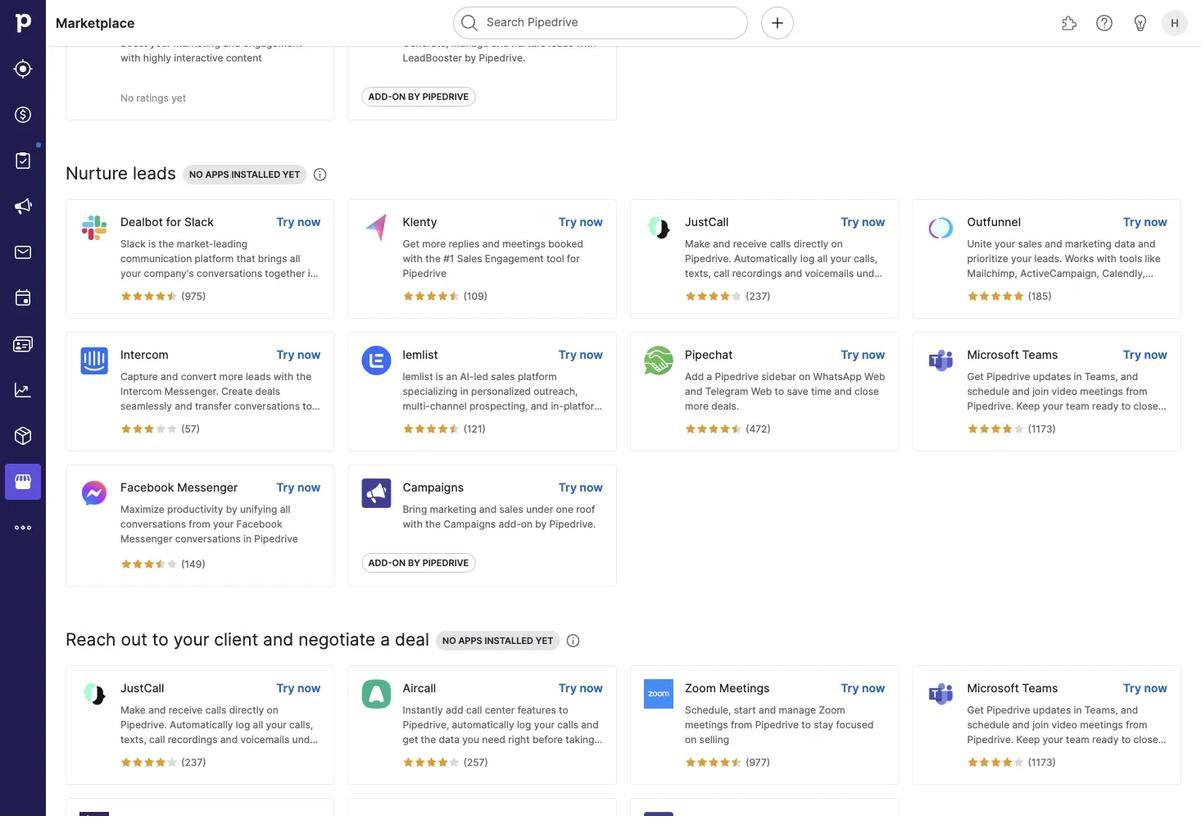Task type: vqa. For each thing, say whether or not it's contained in the screenshot.
2nd pipedrive
yes



Task type: describe. For each thing, give the bounding box(es) containing it.
meetings inside the get more replies and meetings booked with the #1 sales engagement tool for pipedrive
[[503, 238, 546, 250]]

boost
[[121, 37, 148, 49]]

unifying
[[240, 504, 277, 516]]

dealbot for slack
[[121, 215, 214, 229]]

more image
[[13, 518, 33, 538]]

for inside the get more replies and meetings booked with the #1 sales engagement tool for pipedrive
[[567, 253, 580, 265]]

campaigns image
[[13, 197, 33, 216]]

lemlist for lemlist is an ai-led sales platform specializing in personalized outreach, multi-channel prospecting, and in-platform lead discovery.
[[403, 371, 433, 383]]

products image
[[13, 426, 33, 446]]

create
[[221, 386, 253, 398]]

pipechat
[[685, 348, 733, 362]]

( 185 )
[[1028, 290, 1052, 302]]

1 vertical spatial receive
[[169, 705, 203, 716]]

insights image
[[13, 380, 33, 400]]

highly
[[143, 52, 171, 64]]

marketplace
[[56, 15, 135, 31]]

installed for nurture leads
[[232, 169, 280, 180]]

time
[[812, 386, 832, 398]]

2 horizontal spatial deals.
[[772, 282, 800, 294]]

0 vertical spatial calls
[[770, 238, 791, 250]]

deal
[[395, 629, 430, 650]]

257
[[467, 757, 485, 769]]

quick help image
[[1095, 13, 1115, 33]]

instantly
[[403, 705, 443, 716]]

a inside add a pipedrive sidebar on whatsapp web and telegram web to save time and close more deals.
[[707, 371, 713, 383]]

data inside the instantly add call center features to pipedrive, automatically log your calls and get the data you need right before taking the call!
[[439, 734, 460, 746]]

bring
[[403, 504, 427, 516]]

( 257 )
[[464, 757, 489, 769]]

0 vertical spatial under
[[857, 268, 884, 280]]

lead
[[403, 415, 423, 427]]

0 vertical spatial facebook
[[121, 480, 174, 494]]

unite your sales and marketing data and prioritize your leads. works with tools like mailchimp, activecampaign, calendly, wordpress and many more.
[[968, 238, 1161, 294]]

boost your marketing and engagement with highly interactive content
[[121, 37, 302, 64]]

1 vertical spatial 237
[[185, 757, 203, 769]]

zoom inside schedule, start and manage zoom meetings from pipedrive to stay focused on selling
[[819, 705, 846, 716]]

mailchimp,
[[968, 268, 1018, 280]]

schedule, start and manage zoom meetings from pipedrive to stay focused on selling
[[685, 705, 874, 746]]

2 next from the top
[[989, 749, 1010, 761]]

sales inside "lemlist is an ai-led sales platform specializing in personalized outreach, multi-channel prospecting, and in-platform lead discovery."
[[491, 371, 515, 383]]

leading
[[214, 238, 248, 250]]

( 109 )
[[464, 290, 488, 302]]

185
[[1032, 290, 1049, 302]]

marketing inside the unite your sales and marketing data and prioritize your leads. works with tools like mailchimp, activecampaign, calendly, wordpress and many more.
[[1066, 238, 1112, 250]]

sidebar
[[762, 371, 797, 383]]

2 big from the top
[[1012, 749, 1027, 761]]

1 horizontal spatial make and receive calls directly on pipedrive. automatically log all your calls, texts, call recordings and voicemails under your contacts and deals.
[[685, 238, 884, 294]]

transfer
[[195, 400, 232, 412]]

by inside the maximize productivity by unifying all conversations from your facebook messenger conversations in pipedrive
[[226, 504, 237, 516]]

from inside schedule, start and manage zoom meetings from pipedrive to stay focused on selling
[[731, 719, 753, 731]]

led
[[474, 371, 489, 383]]

call!
[[421, 749, 440, 761]]

121
[[467, 423, 482, 435]]

klenty
[[403, 215, 437, 229]]

replies
[[449, 238, 480, 250]]

marketplace image
[[13, 472, 33, 492]]

2 vertical spatial close
[[1134, 734, 1159, 746]]

1 vertical spatial that
[[968, 415, 987, 427]]

get
[[403, 734, 418, 746]]

0 vertical spatial automatically
[[734, 253, 798, 265]]

0 horizontal spatial calls,
[[289, 719, 313, 731]]

bring marketing and sales under one roof with the campaigns add-on by pipedrive.
[[403, 504, 596, 530]]

apps for reach out to your client and negotiate a deal
[[459, 636, 483, 646]]

0 horizontal spatial deals.
[[208, 749, 235, 761]]

no
[[121, 92, 134, 104]]

color primary image for facebook messenger
[[166, 559, 178, 570]]

0 vertical spatial yet
[[171, 92, 186, 104]]

client
[[214, 629, 258, 650]]

( 977 )
[[746, 757, 771, 769]]

save
[[787, 386, 809, 398]]

h
[[1172, 16, 1180, 29]]

2 vertical spatial under
[[292, 734, 320, 746]]

seamlessly
[[121, 400, 172, 412]]

telegram
[[706, 386, 749, 398]]

slack inside slack is the market-leading communication platform that brings all your company's conversations together in one place.
[[121, 238, 146, 250]]

manage inside generate, manage and nurture leads with leadbooster by pipedrive.
[[452, 37, 489, 49]]

1 vertical spatial make
[[121, 705, 146, 716]]

channel
[[430, 400, 467, 412]]

get more replies and meetings booked with the #1 sales engagement tool for pipedrive
[[403, 238, 584, 280]]

1 horizontal spatial justcall
[[685, 215, 729, 229]]

slack is the market-leading communication platform that brings all your company's conversations together in one place.
[[121, 238, 316, 294]]

pipedrive inside schedule, start and manage zoom meetings from pipedrive to stay focused on selling
[[756, 719, 799, 731]]

1 microsoft teams from the top
[[968, 348, 1059, 362]]

0 vertical spatial calls,
[[854, 253, 878, 265]]

whatsapp
[[814, 371, 862, 383]]

reach
[[66, 629, 116, 650]]

out
[[121, 629, 147, 650]]

one inside bring marketing and sales under one roof with the campaigns add-on by pipedrive.
[[556, 504, 574, 516]]

2 vertical spatial get
[[968, 705, 984, 716]]

#1
[[444, 253, 455, 265]]

2 vertical spatial call
[[149, 734, 165, 746]]

2 vertical spatial that
[[968, 749, 987, 761]]

1 horizontal spatial voicemails
[[805, 268, 854, 280]]

1 vertical spatial recordings
[[168, 734, 218, 746]]

in inside slack is the market-leading communication platform that brings all your company's conversations together in one place.
[[308, 268, 316, 280]]

975
[[185, 290, 202, 302]]

with inside generate, manage and nurture leads with leadbooster by pipedrive.
[[577, 37, 597, 49]]

marketing inside bring marketing and sales under one roof with the campaigns add-on by pipedrive.
[[430, 504, 477, 516]]

like
[[1146, 253, 1161, 265]]

that inside slack is the market-leading communication platform that brings all your company's conversations together in one place.
[[237, 253, 255, 265]]

no apps installed yet for nurture leads
[[189, 169, 300, 180]]

0 vertical spatial directly
[[794, 238, 829, 250]]

2 join from the top
[[1033, 719, 1050, 731]]

outfunnel
[[968, 215, 1022, 229]]

quick add image
[[768, 13, 788, 33]]

add
[[446, 705, 464, 716]]

0 vertical spatial web
[[865, 371, 886, 383]]

leads for generate, manage and nurture leads with leadbooster by pipedrive.
[[549, 37, 574, 49]]

conversations inside slack is the market-leading communication platform that brings all your company's conversations together in one place.
[[197, 268, 262, 280]]

add- inside bring marketing and sales under one roof with the campaigns add-on by pipedrive.
[[499, 519, 521, 530]]

1 team from the top
[[1067, 400, 1090, 412]]

1 vertical spatial contacts
[[144, 749, 185, 761]]

maximize
[[121, 504, 165, 516]]

1 vertical spatial directly
[[229, 705, 264, 716]]

1 big from the top
[[1012, 415, 1027, 427]]

0 vertical spatial slack
[[184, 215, 214, 229]]

with inside capture and convert more leads with the intercom messenger. create deals seamlessly and transfer conversations to pipedrive.
[[274, 371, 294, 383]]

pipedrive. inside generate, manage and nurture leads with leadbooster by pipedrive.
[[479, 52, 526, 64]]

before
[[533, 734, 563, 746]]

more.
[[1069, 282, 1095, 294]]

the inside the get more replies and meetings booked with the #1 sales engagement tool for pipedrive
[[426, 253, 441, 265]]

conversations up 149
[[175, 533, 241, 545]]

0 vertical spatial receive
[[734, 238, 768, 250]]

personalized
[[471, 386, 531, 398]]

stay
[[814, 719, 834, 731]]

0 horizontal spatial make and receive calls directly on pipedrive. automatically log all your calls, texts, call recordings and voicemails under your contacts and deals.
[[121, 705, 320, 761]]

( 149 )
[[181, 558, 206, 570]]

the inside capture and convert more leads with the intercom messenger. create deals seamlessly and transfer conversations to pipedrive.
[[296, 371, 312, 383]]

0 vertical spatial messenger
[[177, 480, 238, 494]]

2 schedule from the top
[[968, 719, 1010, 731]]

0 horizontal spatial zoom
[[685, 681, 716, 695]]

0 vertical spatial call
[[714, 268, 730, 280]]

productivity
[[167, 504, 223, 516]]

prioritize
[[968, 253, 1009, 265]]

conversations inside capture and convert more leads with the intercom messenger. create deals seamlessly and transfer conversations to pipedrive.
[[234, 400, 300, 412]]

to inside the instantly add call center features to pipedrive, automatically log your calls and get the data you need right before taking the call!
[[559, 705, 569, 716]]

pipedrive inside add a pipedrive sidebar on whatsapp web and telegram web to save time and close more deals.
[[715, 371, 759, 383]]

2 vertical spatial platform
[[564, 400, 603, 412]]

2 microsoft from the top
[[968, 681, 1020, 695]]

more inside add a pipedrive sidebar on whatsapp web and telegram web to save time and close more deals.
[[685, 400, 709, 412]]

0 horizontal spatial leads
[[133, 162, 176, 183]]

to inside schedule, start and manage zoom meetings from pipedrive to stay focused on selling
[[802, 719, 811, 731]]

nurture leads
[[66, 162, 176, 183]]

2 video from the top
[[1052, 719, 1078, 731]]

automatically
[[452, 719, 515, 731]]

many
[[1041, 282, 1066, 294]]

you
[[463, 734, 480, 746]]

center
[[485, 705, 515, 716]]

0 horizontal spatial calls
[[205, 705, 227, 716]]

1 schedule from the top
[[968, 386, 1010, 398]]

log for color primary icon associated with aircall
[[517, 719, 532, 731]]

capture and convert more leads with the intercom messenger. create deals seamlessly and transfer conversations to pipedrive.
[[121, 371, 312, 427]]

tools
[[1120, 253, 1143, 265]]

focused
[[837, 719, 874, 731]]

more inside capture and convert more leads with the intercom messenger. create deals seamlessly and transfer conversations to pipedrive.
[[219, 371, 243, 383]]

1 vertical spatial get
[[968, 371, 984, 383]]

1 deal. from the top
[[1030, 415, 1052, 427]]

1 vertical spatial voicemails
[[241, 734, 290, 746]]

activecampaign,
[[1021, 268, 1100, 280]]

0 horizontal spatial for
[[166, 215, 181, 229]]

add a pipedrive sidebar on whatsapp web and telegram web to save time and close more deals.
[[685, 371, 886, 412]]

0 vertical spatial ( 237 )
[[746, 290, 771, 302]]

meetings inside schedule, start and manage zoom meetings from pipedrive to stay focused on selling
[[685, 719, 729, 731]]

all inside slack is the market-leading communication platform that brings all your company's conversations together in one place.
[[290, 253, 300, 265]]

1 add-on by pipedrive from the top
[[368, 91, 469, 102]]

977
[[750, 757, 767, 769]]

leads.
[[1035, 253, 1063, 265]]

negotiate
[[299, 629, 376, 650]]

0 vertical spatial make
[[685, 238, 711, 250]]

Search Pipedrive field
[[453, 7, 748, 39]]

0 horizontal spatial automatically
[[170, 719, 233, 731]]

1 horizontal spatial texts,
[[685, 268, 711, 280]]

dealbot
[[121, 215, 163, 229]]

pipedrive inside the get more replies and meetings booked with the #1 sales engagement tool for pipedrive
[[403, 268, 447, 280]]

ai-
[[460, 371, 474, 383]]

your inside the maximize productivity by unifying all conversations from your facebook messenger conversations in pipedrive
[[213, 519, 234, 530]]

yet for nurture leads
[[283, 169, 300, 180]]

generate,
[[403, 37, 449, 49]]

2 ( 1173 ) from the top
[[1028, 757, 1057, 769]]

works
[[1065, 253, 1095, 265]]

deals. inside add a pipedrive sidebar on whatsapp web and telegram web to save time and close more deals.
[[712, 400, 740, 412]]

1 vertical spatial close
[[1134, 400, 1159, 412]]

nurture
[[66, 162, 128, 183]]

the inside slack is the market-leading communication platform that brings all your company's conversations together in one place.
[[159, 238, 174, 250]]

on inside add a pipedrive sidebar on whatsapp web and telegram web to save time and close more deals.
[[799, 371, 811, 383]]

company's
[[144, 268, 194, 280]]

1 teams from the top
[[1023, 348, 1059, 362]]

2 get pipedrive updates in teams, and schedule and join video meetings from pipedrive. keep your team ready to close that next big deal. from the top
[[968, 705, 1159, 761]]

0 horizontal spatial texts,
[[121, 734, 147, 746]]

1 intercom from the top
[[121, 348, 169, 362]]

2 ready from the top
[[1093, 734, 1119, 746]]

leads image
[[13, 59, 33, 79]]

meetings
[[720, 681, 770, 695]]

2 team from the top
[[1067, 734, 1090, 746]]

content
[[226, 52, 262, 64]]

1 pipedrive from the top
[[423, 91, 469, 102]]

aircall
[[403, 681, 436, 695]]

149
[[185, 558, 202, 570]]



Task type: locate. For each thing, give the bounding box(es) containing it.
by inside generate, manage and nurture leads with leadbooster by pipedrive.
[[465, 52, 477, 64]]

2 keep from the top
[[1017, 734, 1041, 746]]

lemlist for lemlist
[[403, 348, 438, 362]]

1 next from the top
[[989, 415, 1010, 427]]

web right 'whatsapp'
[[865, 371, 886, 383]]

logo image
[[80, 213, 109, 243], [362, 213, 391, 243], [644, 213, 674, 243], [927, 213, 956, 243], [80, 346, 109, 375], [362, 346, 391, 375], [644, 346, 674, 375], [927, 346, 956, 375], [80, 479, 109, 508], [362, 479, 391, 508], [80, 680, 109, 709], [362, 680, 391, 709], [644, 680, 674, 709], [927, 680, 956, 709], [80, 812, 109, 816], [644, 812, 674, 816]]

2 teams, from the top
[[1085, 705, 1119, 716]]

1 vertical spatial facebook
[[237, 519, 282, 530]]

pipedrive down bring
[[423, 558, 469, 569]]

yet for reach out to your client and negotiate a deal
[[536, 636, 554, 646]]

1 teams, from the top
[[1085, 371, 1119, 383]]

specializing
[[403, 386, 458, 398]]

0 horizontal spatial contacts
[[144, 749, 185, 761]]

zoom up schedule, in the bottom of the page
[[685, 681, 716, 695]]

pipedrive down leadbooster on the top of page
[[423, 91, 469, 102]]

marketing right bring
[[430, 504, 477, 516]]

2 updates from the top
[[1034, 705, 1072, 716]]

0 vertical spatial campaigns
[[403, 480, 464, 494]]

( 975 )
[[181, 290, 206, 302]]

together
[[265, 268, 305, 280]]

color primary image
[[449, 291, 460, 302], [166, 559, 178, 570], [166, 757, 178, 769], [449, 757, 460, 769], [1014, 757, 1025, 769]]

now
[[298, 215, 321, 229], [580, 215, 603, 229], [862, 215, 886, 229], [1145, 215, 1168, 229], [298, 348, 321, 362], [580, 348, 603, 362], [862, 348, 886, 362], [1145, 348, 1168, 362], [298, 480, 321, 494], [580, 480, 603, 494], [298, 681, 321, 695], [580, 681, 603, 695], [862, 681, 886, 695], [1145, 681, 1168, 695]]

activities image
[[13, 289, 33, 308]]

0 horizontal spatial a
[[380, 629, 390, 650]]

tool
[[547, 253, 564, 265]]

237
[[750, 290, 768, 302], [185, 757, 203, 769]]

conversations down maximize
[[121, 519, 186, 530]]

is inside slack is the market-leading communication platform that brings all your company's conversations together in one place.
[[148, 238, 156, 250]]

brings
[[258, 253, 287, 265]]

messenger up productivity
[[177, 480, 238, 494]]

0 horizontal spatial info image
[[314, 168, 327, 181]]

color primary image
[[166, 291, 178, 302], [731, 291, 743, 302], [155, 423, 166, 435], [166, 423, 178, 435], [449, 423, 460, 435], [731, 423, 743, 435], [1014, 423, 1025, 435], [155, 559, 166, 570], [731, 757, 743, 769]]

0 vertical spatial add-on by pipedrive
[[368, 91, 469, 102]]

get
[[403, 238, 420, 250], [968, 371, 984, 383], [968, 705, 984, 716]]

calendly,
[[1103, 268, 1146, 280]]

campaigns inside bring marketing and sales under one roof with the campaigns add-on by pipedrive.
[[444, 519, 496, 530]]

with up calendly, at the right top of the page
[[1097, 253, 1117, 265]]

with inside boost your marketing and engagement with highly interactive content
[[121, 52, 141, 64]]

0 horizontal spatial no apps installed yet
[[189, 169, 300, 180]]

features
[[518, 705, 556, 716]]

1 vertical spatial ready
[[1093, 734, 1119, 746]]

0 horizontal spatial call
[[149, 734, 165, 746]]

0 vertical spatial 237
[[750, 290, 768, 302]]

under inside bring marketing and sales under one roof with the campaigns add-on by pipedrive.
[[526, 504, 554, 516]]

0 vertical spatial recordings
[[733, 268, 782, 280]]

is left an
[[436, 371, 444, 383]]

is inside "lemlist is an ai-led sales platform specializing in personalized outreach, multi-channel prospecting, and in-platform lead discovery."
[[436, 371, 444, 383]]

deal.
[[1030, 415, 1052, 427], [1030, 749, 1052, 761]]

( 1173 )
[[1028, 423, 1057, 435], [1028, 757, 1057, 769]]

installed up the center
[[485, 636, 534, 646]]

1 vertical spatial a
[[380, 629, 390, 650]]

no apps installed yet
[[189, 169, 300, 180], [443, 636, 554, 646]]

1 vertical spatial no
[[443, 636, 456, 646]]

for up "market-"
[[166, 215, 181, 229]]

apps up the dealbot for slack at top left
[[205, 169, 229, 180]]

schedule,
[[685, 705, 732, 716]]

multi-
[[403, 400, 430, 412]]

more down add on the right top
[[685, 400, 709, 412]]

leads up "deals"
[[246, 371, 271, 383]]

facebook down the unifying
[[237, 519, 282, 530]]

conversations down leading
[[197, 268, 262, 280]]

1 vertical spatial automatically
[[170, 719, 233, 731]]

your inside the instantly add call center features to pipedrive, automatically log your calls and get the data you need right before taking the call!
[[534, 719, 555, 731]]

your
[[150, 37, 171, 49], [995, 238, 1016, 250], [831, 253, 852, 265], [1012, 253, 1032, 265], [121, 268, 141, 280], [685, 282, 706, 294], [1043, 400, 1064, 412], [213, 519, 234, 530], [173, 629, 209, 650], [266, 719, 287, 731], [534, 719, 555, 731], [1043, 734, 1064, 746], [121, 749, 141, 761]]

0 vertical spatial add-
[[368, 91, 392, 102]]

1 horizontal spatial no
[[443, 636, 456, 646]]

1 vertical spatial schedule
[[968, 719, 1010, 731]]

0 horizontal spatial under
[[292, 734, 320, 746]]

to inside capture and convert more leads with the intercom messenger. create deals seamlessly and transfer conversations to pipedrive.
[[303, 400, 312, 412]]

get inside the get more replies and meetings booked with the #1 sales engagement tool for pipedrive
[[403, 238, 420, 250]]

add
[[685, 371, 704, 383]]

2 lemlist from the top
[[403, 371, 433, 383]]

1 horizontal spatial one
[[556, 504, 574, 516]]

leads up the dealbot for slack at top left
[[133, 162, 176, 183]]

0 vertical spatial schedule
[[968, 386, 1010, 398]]

under
[[857, 268, 884, 280], [526, 504, 554, 516], [292, 734, 320, 746]]

color primary image for aircall
[[449, 757, 460, 769]]

1 vertical spatial calls,
[[289, 719, 313, 731]]

1 vertical spatial video
[[1052, 719, 1078, 731]]

web
[[865, 371, 886, 383], [752, 386, 772, 398]]

lemlist inside "lemlist is an ai-led sales platform specializing in personalized outreach, multi-channel prospecting, and in-platform lead discovery."
[[403, 371, 433, 383]]

data inside the unite your sales and marketing data and prioritize your leads. works with tools like mailchimp, activecampaign, calendly, wordpress and many more.
[[1115, 238, 1136, 250]]

0 horizontal spatial justcall
[[121, 681, 164, 695]]

0 horizontal spatial 237
[[185, 757, 203, 769]]

from inside the maximize productivity by unifying all conversations from your facebook messenger conversations in pipedrive
[[189, 519, 210, 530]]

pipedrive. inside capture and convert more leads with the intercom messenger. create deals seamlessly and transfer conversations to pipedrive.
[[121, 415, 167, 427]]

in inside "lemlist is an ai-led sales platform specializing in personalized outreach, multi-channel prospecting, and in-platform lead discovery."
[[460, 386, 469, 398]]

facebook inside the maximize productivity by unifying all conversations from your facebook messenger conversations in pipedrive
[[237, 519, 282, 530]]

1 ready from the top
[[1093, 400, 1119, 412]]

facebook up maximize
[[121, 480, 174, 494]]

with right nurture
[[577, 37, 597, 49]]

info image
[[314, 168, 327, 181], [567, 635, 580, 648]]

apps right deal
[[459, 636, 483, 646]]

platform down leading
[[195, 253, 234, 265]]

1 horizontal spatial messenger
[[177, 480, 238, 494]]

intercom up capture
[[121, 348, 169, 362]]

the inside bring marketing and sales under one roof with the campaigns add-on by pipedrive.
[[426, 519, 441, 530]]

one inside slack is the market-leading communication platform that brings all your company's conversations together in one place.
[[121, 282, 138, 294]]

manage inside schedule, start and manage zoom meetings from pipedrive to stay focused on selling
[[779, 705, 817, 716]]

2 vertical spatial calls
[[558, 719, 579, 731]]

in
[[308, 268, 316, 280], [1074, 371, 1083, 383], [460, 386, 469, 398], [243, 533, 252, 545], [1074, 705, 1083, 716]]

is for lemlist
[[436, 371, 444, 383]]

1 video from the top
[[1052, 386, 1078, 398]]

1 vertical spatial messenger
[[121, 533, 173, 545]]

with up "deals"
[[274, 371, 294, 383]]

0 horizontal spatial one
[[121, 282, 138, 294]]

1 vertical spatial add-
[[499, 519, 521, 530]]

0 horizontal spatial more
[[219, 371, 243, 383]]

to
[[775, 386, 785, 398], [303, 400, 312, 412], [1122, 400, 1131, 412], [152, 629, 169, 650], [559, 705, 569, 716], [802, 719, 811, 731], [1122, 734, 1131, 746]]

1 lemlist from the top
[[403, 348, 438, 362]]

1 horizontal spatial installed
[[485, 636, 534, 646]]

menu
[[0, 0, 46, 816]]

home image
[[11, 11, 35, 35]]

no apps installed yet up the center
[[443, 636, 554, 646]]

deals.
[[772, 282, 800, 294], [712, 400, 740, 412], [208, 749, 235, 761]]

your inside slack is the market-leading communication platform that brings all your company's conversations together in one place.
[[121, 268, 141, 280]]

is for dealbot for slack
[[148, 238, 156, 250]]

instantly add call center features to pipedrive, automatically log your calls and get the data you need right before taking the call!
[[403, 705, 599, 761]]

web down sidebar
[[752, 386, 772, 398]]

1 horizontal spatial calls
[[558, 719, 579, 731]]

color primary image for microsoft teams
[[1014, 757, 1025, 769]]

1 1173 from the top
[[1032, 423, 1053, 435]]

on inside bring marketing and sales under one roof with the campaigns add-on by pipedrive.
[[521, 519, 533, 530]]

0 vertical spatial data
[[1115, 238, 1136, 250]]

color warning image
[[132, 291, 143, 302], [143, 291, 155, 302], [403, 291, 414, 302], [414, 291, 426, 302], [437, 291, 449, 302], [720, 291, 731, 302], [991, 291, 1002, 302], [132, 423, 143, 435], [143, 423, 155, 435], [403, 423, 414, 435], [414, 423, 426, 435], [685, 423, 697, 435], [697, 423, 708, 435], [708, 423, 720, 435], [968, 423, 979, 435], [1002, 423, 1014, 435], [121, 559, 132, 570], [143, 559, 155, 570], [132, 757, 143, 769], [143, 757, 155, 769], [403, 757, 414, 769], [437, 757, 449, 769], [685, 757, 697, 769], [708, 757, 720, 769], [720, 757, 731, 769], [979, 757, 991, 769], [991, 757, 1002, 769]]

platform
[[195, 253, 234, 265], [518, 371, 557, 383], [564, 400, 603, 412]]

to inside add a pipedrive sidebar on whatsapp web and telegram web to save time and close more deals.
[[775, 386, 785, 398]]

make and receive calls directly on pipedrive. automatically log all your calls, texts, call recordings and voicemails under your contacts and deals.
[[685, 238, 884, 294], [121, 705, 320, 761]]

0 vertical spatial installed
[[232, 169, 280, 180]]

0 vertical spatial voicemails
[[805, 268, 854, 280]]

1 horizontal spatial for
[[567, 253, 580, 265]]

in inside the maximize productivity by unifying all conversations from your facebook messenger conversations in pipedrive
[[243, 533, 252, 545]]

calls inside the instantly add call center features to pipedrive, automatically log your calls and get the data you need right before taking the call!
[[558, 719, 579, 731]]

0 vertical spatial join
[[1033, 386, 1050, 398]]

color undefined image
[[13, 151, 33, 171]]

automatically
[[734, 253, 798, 265], [170, 719, 233, 731]]

2 vertical spatial marketing
[[430, 504, 477, 516]]

pipedrive inside the maximize productivity by unifying all conversations from your facebook messenger conversations in pipedrive
[[254, 533, 298, 545]]

no right deal
[[443, 636, 456, 646]]

1 get pipedrive updates in teams, and schedule and join video meetings from pipedrive. keep your team ready to close that next big deal. from the top
[[968, 371, 1159, 427]]

an
[[446, 371, 458, 383]]

and inside "lemlist is an ai-led sales platform specializing in personalized outreach, multi-channel prospecting, and in-platform lead discovery."
[[531, 400, 549, 412]]

0 horizontal spatial yet
[[171, 92, 186, 104]]

log
[[801, 253, 815, 265], [236, 719, 250, 731], [517, 719, 532, 731]]

0 vertical spatial deal.
[[1030, 415, 1052, 427]]

that
[[237, 253, 255, 265], [968, 415, 987, 427], [968, 749, 987, 761]]

with down boost
[[121, 52, 141, 64]]

log for justcall's color primary icon
[[236, 719, 250, 731]]

1 updates from the top
[[1034, 371, 1072, 383]]

platform inside slack is the market-leading communication platform that brings all your company's conversations together in one place.
[[195, 253, 234, 265]]

2 horizontal spatial calls
[[770, 238, 791, 250]]

and inside schedule, start and manage zoom meetings from pipedrive to stay focused on selling
[[759, 705, 777, 716]]

taking
[[566, 734, 595, 746]]

and inside boost your marketing and engagement with highly interactive content
[[223, 37, 241, 49]]

( 237 )
[[746, 290, 771, 302], [181, 757, 206, 769]]

marketing up works
[[1066, 238, 1112, 250]]

info image for nurture leads
[[314, 168, 327, 181]]

pipedrive,
[[403, 719, 449, 731]]

one left place.
[[121, 282, 138, 294]]

platform for lemlist
[[518, 371, 557, 383]]

platform down outreach,
[[564, 400, 603, 412]]

wordpress
[[968, 282, 1018, 294]]

sales inside bring marketing and sales under one roof with the campaigns add-on by pipedrive.
[[500, 504, 524, 516]]

1 horizontal spatial contacts
[[709, 282, 749, 294]]

2 horizontal spatial platform
[[564, 400, 603, 412]]

log inside the instantly add call center features to pipedrive, automatically log your calls and get the data you need right before taking the call!
[[517, 719, 532, 731]]

pipedrive
[[423, 91, 469, 102], [423, 558, 469, 569]]

0 vertical spatial lemlist
[[403, 348, 438, 362]]

reach out to your client and negotiate a deal
[[66, 629, 430, 650]]

interactive
[[174, 52, 223, 64]]

with inside bring marketing and sales under one roof with the campaigns add-on by pipedrive.
[[403, 519, 423, 530]]

1 vertical spatial ( 1173 )
[[1028, 757, 1057, 769]]

0 vertical spatial contacts
[[709, 282, 749, 294]]

no apps installed yet up leading
[[189, 169, 300, 180]]

with down bring
[[403, 519, 423, 530]]

1 vertical spatial leads
[[133, 162, 176, 183]]

no for nurture leads
[[189, 169, 203, 180]]

add-on by pipedrive down bring
[[368, 558, 469, 569]]

2 intercom from the top
[[121, 386, 162, 398]]

more up create
[[219, 371, 243, 383]]

1 horizontal spatial leads
[[246, 371, 271, 383]]

data up tools
[[1115, 238, 1136, 250]]

2 vertical spatial add-
[[368, 558, 392, 569]]

with left #1 on the left top of the page
[[403, 253, 423, 265]]

data left the "you"
[[439, 734, 460, 746]]

1 horizontal spatial directly
[[794, 238, 829, 250]]

1 vertical spatial deals.
[[712, 400, 740, 412]]

no apps installed yet for reach out to your client and negotiate a deal
[[443, 636, 554, 646]]

by
[[465, 52, 477, 64], [408, 91, 420, 102], [226, 504, 237, 516], [536, 519, 547, 530], [408, 558, 420, 569]]

2 teams from the top
[[1023, 681, 1059, 695]]

and
[[223, 37, 241, 49], [492, 37, 509, 49], [483, 238, 500, 250], [713, 238, 731, 250], [1045, 238, 1063, 250], [1139, 238, 1156, 250], [785, 268, 803, 280], [752, 282, 770, 294], [1021, 282, 1038, 294], [161, 371, 178, 383], [1121, 371, 1139, 383], [685, 386, 703, 398], [835, 386, 852, 398], [1013, 386, 1030, 398], [175, 400, 192, 412], [531, 400, 549, 412], [479, 504, 497, 516], [263, 629, 294, 650], [148, 705, 166, 716], [759, 705, 777, 716], [1121, 705, 1139, 716], [581, 719, 599, 731], [1013, 719, 1030, 731], [220, 734, 238, 746], [187, 749, 205, 761]]

capture
[[121, 371, 158, 383]]

installed for reach out to your client and negotiate a deal
[[485, 636, 534, 646]]

ratings
[[136, 92, 169, 104]]

apps
[[205, 169, 229, 180], [459, 636, 483, 646]]

1 vertical spatial sales
[[491, 371, 515, 383]]

pipedrive. inside bring marketing and sales under one roof with the campaigns add-on by pipedrive.
[[550, 519, 596, 530]]

deals
[[255, 386, 280, 398]]

add-on by pipedrive down leadbooster on the top of page
[[368, 91, 469, 102]]

1 vertical spatial make and receive calls directly on pipedrive. automatically log all your calls, texts, call recordings and voicemails under your contacts and deals.
[[121, 705, 320, 761]]

voicemails
[[805, 268, 854, 280], [241, 734, 290, 746]]

2 microsoft teams from the top
[[968, 681, 1059, 695]]

manage up leadbooster on the top of page
[[452, 37, 489, 49]]

no for reach out to your client and negotiate a deal
[[443, 636, 456, 646]]

sales assistant image
[[1131, 13, 1151, 33]]

1 vertical spatial teams,
[[1085, 705, 1119, 716]]

video
[[1052, 386, 1078, 398], [1052, 719, 1078, 731]]

is up the communication
[[148, 238, 156, 250]]

platform for dealbot for slack
[[195, 253, 234, 265]]

1 horizontal spatial receive
[[734, 238, 768, 250]]

1 keep from the top
[[1017, 400, 1041, 412]]

and inside the get more replies and meetings booked with the #1 sales engagement tool for pipedrive
[[483, 238, 500, 250]]

leads inside capture and convert more leads with the intercom messenger. create deals seamlessly and transfer conversations to pipedrive.
[[246, 371, 271, 383]]

by inside bring marketing and sales under one roof with the campaigns add-on by pipedrive.
[[536, 519, 547, 530]]

unite
[[968, 238, 993, 250]]

0 horizontal spatial platform
[[195, 253, 234, 265]]

menu item
[[0, 459, 46, 505]]

on inside schedule, start and manage zoom meetings from pipedrive to stay focused on selling
[[685, 734, 697, 746]]

0 horizontal spatial make
[[121, 705, 146, 716]]

sales up leads.
[[1019, 238, 1043, 250]]

1 vertical spatial microsoft teams
[[968, 681, 1059, 695]]

messenger down maximize
[[121, 533, 173, 545]]

2 horizontal spatial log
[[801, 253, 815, 265]]

prospecting,
[[470, 400, 528, 412]]

sales left roof
[[500, 504, 524, 516]]

call inside the instantly add call center features to pipedrive, automatically log your calls and get the data you need right before taking the call!
[[466, 705, 482, 716]]

add-on by pipedrive
[[368, 91, 469, 102], [368, 558, 469, 569]]

schedule
[[968, 386, 1010, 398], [968, 719, 1010, 731]]

0 horizontal spatial ( 237 )
[[181, 757, 206, 769]]

your inside boost your marketing and engagement with highly interactive content
[[150, 37, 171, 49]]

and inside bring marketing and sales under one roof with the campaigns add-on by pipedrive.
[[479, 504, 497, 516]]

2 1173 from the top
[[1032, 757, 1053, 769]]

campaigns
[[403, 480, 464, 494], [444, 519, 496, 530]]

57
[[185, 423, 197, 435]]

for down booked
[[567, 253, 580, 265]]

with inside the get more replies and meetings booked with the #1 sales engagement tool for pipedrive
[[403, 253, 423, 265]]

leads right nurture
[[549, 37, 574, 49]]

2 horizontal spatial call
[[714, 268, 730, 280]]

leads inside generate, manage and nurture leads with leadbooster by pipedrive.
[[549, 37, 574, 49]]

in-
[[551, 400, 564, 412]]

a right add on the right top
[[707, 371, 713, 383]]

( 57 )
[[181, 423, 200, 435]]

1 horizontal spatial manage
[[779, 705, 817, 716]]

0 vertical spatial intercom
[[121, 348, 169, 362]]

contacts image
[[13, 334, 33, 354]]

start
[[734, 705, 756, 716]]

2 pipedrive from the top
[[423, 558, 469, 569]]

all inside the maximize productivity by unifying all conversations from your facebook messenger conversations in pipedrive
[[280, 504, 291, 516]]

info image for reach out to your client and negotiate a deal
[[567, 635, 580, 648]]

1 horizontal spatial zoom
[[819, 705, 846, 716]]

messenger inside the maximize productivity by unifying all conversations from your facebook messenger conversations in pipedrive
[[121, 533, 173, 545]]

1 vertical spatial 1173
[[1032, 757, 1053, 769]]

justcall
[[685, 215, 729, 229], [121, 681, 164, 695]]

booked
[[549, 238, 584, 250]]

more inside the get more replies and meetings booked with the #1 sales engagement tool for pipedrive
[[422, 238, 446, 250]]

0 vertical spatial ( 1173 )
[[1028, 423, 1057, 435]]

1 ( 1173 ) from the top
[[1028, 423, 1057, 435]]

slack down dealbot
[[121, 238, 146, 250]]

the
[[159, 238, 174, 250], [426, 253, 441, 265], [296, 371, 312, 383], [426, 519, 441, 530], [421, 734, 436, 746], [403, 749, 418, 761]]

1 vertical spatial teams
[[1023, 681, 1059, 695]]

sales inside the unite your sales and marketing data and prioritize your leads. works with tools like mailchimp, activecampaign, calendly, wordpress and many more.
[[1019, 238, 1043, 250]]

conversations down "deals"
[[234, 400, 300, 412]]

teams,
[[1085, 371, 1119, 383], [1085, 705, 1119, 716]]

leads for capture and convert more leads with the intercom messenger. create deals seamlessly and transfer conversations to pipedrive.
[[246, 371, 271, 383]]

no ratings yet
[[121, 92, 186, 104]]

color primary image for justcall
[[166, 757, 178, 769]]

0 vertical spatial sales
[[1019, 238, 1043, 250]]

intercom
[[121, 348, 169, 362], [121, 386, 162, 398]]

1 vertical spatial pipedrive
[[423, 558, 469, 569]]

platform up outreach,
[[518, 371, 557, 383]]

1 vertical spatial data
[[439, 734, 460, 746]]

a left deal
[[380, 629, 390, 650]]

installed up leading
[[232, 169, 280, 180]]

convert
[[181, 371, 217, 383]]

engagement
[[485, 253, 544, 265]]

contacts
[[709, 282, 749, 294], [144, 749, 185, 761]]

0 horizontal spatial manage
[[452, 37, 489, 49]]

zoom up stay
[[819, 705, 846, 716]]

2 vertical spatial yet
[[536, 636, 554, 646]]

and inside the instantly add call center features to pipedrive, automatically log your calls and get the data you need right before taking the call!
[[581, 719, 599, 731]]

1 vertical spatial justcall
[[121, 681, 164, 695]]

2 horizontal spatial leads
[[549, 37, 574, 49]]

selling
[[700, 734, 730, 746]]

sales
[[1019, 238, 1043, 250], [491, 371, 515, 383], [500, 504, 524, 516]]

discovery.
[[425, 415, 473, 427]]

roof
[[576, 504, 595, 516]]

2 add-on by pipedrive from the top
[[368, 558, 469, 569]]

deals image
[[13, 105, 33, 125]]

0 vertical spatial close
[[855, 386, 880, 398]]

1 vertical spatial updates
[[1034, 705, 1072, 716]]

marketing inside boost your marketing and engagement with highly interactive content
[[174, 37, 220, 49]]

close
[[855, 386, 880, 398], [1134, 400, 1159, 412], [1134, 734, 1159, 746]]

intercom down capture
[[121, 386, 162, 398]]

apps for nurture leads
[[205, 169, 229, 180]]

need
[[482, 734, 506, 746]]

slack up "market-"
[[184, 215, 214, 229]]

0 vertical spatial one
[[121, 282, 138, 294]]

1 horizontal spatial apps
[[459, 636, 483, 646]]

0 horizontal spatial slack
[[121, 238, 146, 250]]

0 horizontal spatial messenger
[[121, 533, 173, 545]]

no up the dealbot for slack at top left
[[189, 169, 203, 180]]

0 horizontal spatial web
[[752, 386, 772, 398]]

1 vertical spatial marketing
[[1066, 238, 1112, 250]]

and inside generate, manage and nurture leads with leadbooster by pipedrive.
[[492, 37, 509, 49]]

nurture
[[512, 37, 546, 49]]

close inside add a pipedrive sidebar on whatsapp web and telegram web to save time and close more deals.
[[855, 386, 880, 398]]

intercom inside capture and convert more leads with the intercom messenger. create deals seamlessly and transfer conversations to pipedrive.
[[121, 386, 162, 398]]

sales up 'personalized'
[[491, 371, 515, 383]]

lemlist is an ai-led sales platform specializing in personalized outreach, multi-channel prospecting, and in-platform lead discovery.
[[403, 371, 603, 427]]

pipedrive.
[[479, 52, 526, 64], [685, 253, 732, 265], [968, 400, 1014, 412], [121, 415, 167, 427], [550, 519, 596, 530], [121, 719, 167, 731], [968, 734, 1014, 746]]

2 deal. from the top
[[1030, 749, 1052, 761]]

1 microsoft from the top
[[968, 348, 1020, 362]]

1 vertical spatial under
[[526, 504, 554, 516]]

1 vertical spatial platform
[[518, 371, 557, 383]]

marketing up interactive
[[174, 37, 220, 49]]

1 join from the top
[[1033, 386, 1050, 398]]

0 horizontal spatial voicemails
[[241, 734, 290, 746]]

with inside the unite your sales and marketing data and prioritize your leads. works with tools like mailchimp, activecampaign, calendly, wordpress and many more.
[[1097, 253, 1117, 265]]

lemlist
[[403, 348, 438, 362], [403, 371, 433, 383]]

from
[[1127, 386, 1148, 398], [189, 519, 210, 530], [731, 719, 753, 731], [1127, 719, 1148, 731]]

receive
[[734, 238, 768, 250], [169, 705, 203, 716]]

0 vertical spatial leads
[[549, 37, 574, 49]]

sales inbox image
[[13, 243, 33, 262]]

0 horizontal spatial receive
[[169, 705, 203, 716]]

0 vertical spatial pipedrive
[[423, 91, 469, 102]]

one left roof
[[556, 504, 574, 516]]

1 horizontal spatial yet
[[283, 169, 300, 180]]

color warning image
[[121, 291, 132, 302], [155, 291, 166, 302], [166, 291, 178, 302], [426, 291, 437, 302], [449, 291, 460, 302], [685, 291, 697, 302], [697, 291, 708, 302], [708, 291, 720, 302], [968, 291, 979, 302], [979, 291, 991, 302], [1002, 291, 1014, 302], [1014, 291, 1025, 302], [121, 423, 132, 435], [426, 423, 437, 435], [437, 423, 449, 435], [449, 423, 460, 435], [720, 423, 731, 435], [731, 423, 743, 435], [979, 423, 991, 435], [991, 423, 1002, 435], [132, 559, 143, 570], [155, 559, 166, 570], [121, 757, 132, 769], [155, 757, 166, 769], [414, 757, 426, 769], [426, 757, 437, 769], [697, 757, 708, 769], [731, 757, 743, 769], [968, 757, 979, 769], [1002, 757, 1014, 769]]

manage up stay
[[779, 705, 817, 716]]

more up #1 on the left top of the page
[[422, 238, 446, 250]]



